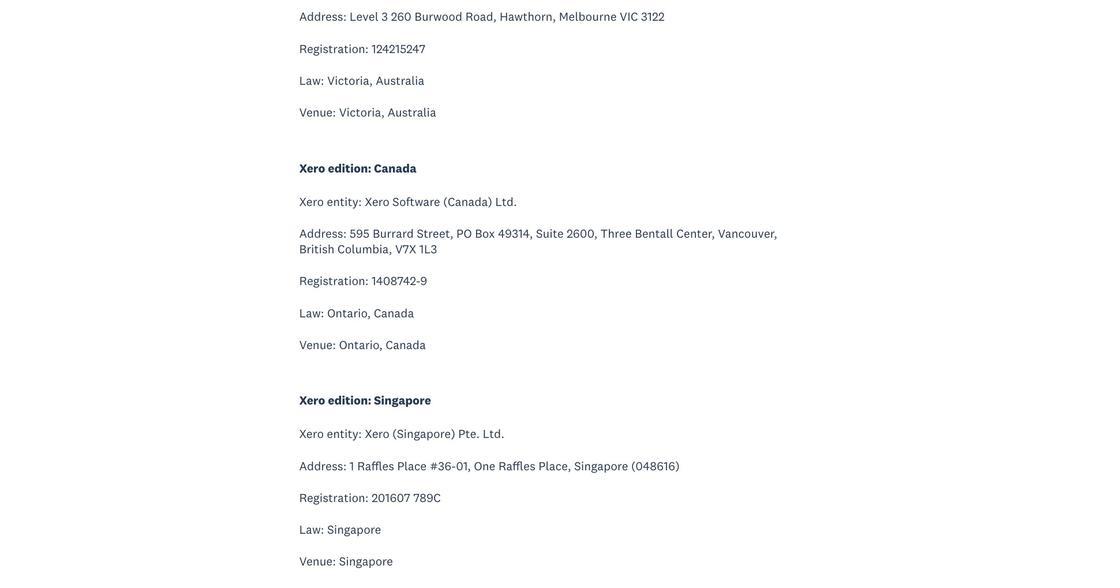 Task type: describe. For each thing, give the bounding box(es) containing it.
ontario, for venue:
[[339, 337, 383, 353]]

law: victoria, australia
[[299, 73, 425, 88]]

201607
[[372, 490, 411, 506]]

entity: for xero entity: xero (singapore) pte. ltd.
[[327, 426, 362, 442]]

(canada)
[[444, 194, 493, 209]]

address: level 3 260 burwood road, hawthorn, melbourne vic 3122
[[299, 9, 665, 24]]

venue: singapore
[[299, 554, 393, 570]]

#36-
[[430, 458, 456, 474]]

registration: 201607 789c
[[299, 490, 441, 506]]

singapore up venue: singapore in the left of the page
[[327, 522, 381, 538]]

box
[[475, 226, 495, 241]]

burwood
[[415, 9, 463, 24]]

1408742-
[[372, 273, 421, 289]]

venue: for venue: victoria, australia
[[299, 105, 336, 120]]

australia for law: victoria, australia
[[376, 73, 425, 88]]

law: ontario, canada
[[299, 305, 414, 321]]

canada for venue: ontario, canada
[[386, 337, 426, 353]]

columbia,
[[338, 241, 392, 257]]

law: for law: singapore
[[299, 522, 324, 538]]

melbourne
[[559, 9, 617, 24]]

260
[[391, 9, 412, 24]]

australia for venue: victoria, australia
[[388, 105, 437, 120]]

edition: for canada
[[328, 160, 372, 176]]

venue: for venue: singapore
[[299, 554, 336, 570]]

address: for address: level 3 260 burwood road, hawthorn, melbourne vic 3122
[[299, 9, 347, 24]]

xero for xero entity: xero software (canada) ltd.
[[299, 194, 324, 209]]

2600,
[[567, 226, 598, 241]]

law: for law: ontario, canada
[[299, 305, 324, 321]]

(singapore)
[[393, 426, 456, 442]]

victoria, for venue:
[[339, 105, 385, 120]]

789c
[[414, 490, 441, 506]]

xero for xero entity: xero (singapore) pte. ltd.
[[299, 426, 324, 442]]

address: 1 raffles place #36-01, one raffles place, singapore (048616)
[[299, 458, 680, 474]]

bentall
[[635, 226, 674, 241]]

xero edition: singapore
[[299, 393, 431, 409]]

xero edition: canada
[[299, 160, 417, 176]]

street,
[[417, 226, 454, 241]]

1 raffles from the left
[[357, 458, 395, 474]]

xero for xero edition: canada
[[299, 160, 325, 176]]

canada for law: ontario, canada
[[374, 305, 414, 321]]

ontario, for law:
[[327, 305, 371, 321]]



Task type: locate. For each thing, give the bounding box(es) containing it.
0 vertical spatial victoria,
[[327, 73, 373, 88]]

0 vertical spatial canada
[[374, 160, 417, 176]]

registration: for registration: 124215247
[[299, 41, 369, 56]]

1 edition: from the top
[[328, 160, 372, 176]]

vancouver,
[[719, 226, 778, 241]]

address: up british
[[299, 226, 347, 241]]

2 raffles from the left
[[499, 458, 536, 474]]

2 edition: from the top
[[328, 393, 372, 409]]

ontario, up venue: ontario, canada
[[327, 305, 371, 321]]

registration: up law: victoria, australia
[[299, 41, 369, 56]]

british
[[299, 241, 335, 257]]

0 vertical spatial entity:
[[327, 194, 362, 209]]

law:
[[299, 73, 324, 88], [299, 305, 324, 321], [299, 522, 324, 538]]

ontario, down law: ontario, canada
[[339, 337, 383, 353]]

ltd. up 49314,
[[496, 194, 517, 209]]

venue: victoria, australia
[[299, 105, 437, 120]]

1 vertical spatial victoria,
[[339, 105, 385, 120]]

canada for xero edition: canada
[[374, 160, 417, 176]]

0 vertical spatial venue:
[[299, 105, 336, 120]]

124215247
[[372, 41, 426, 56]]

venue: down law: victoria, australia
[[299, 105, 336, 120]]

registration: up 'law: singapore'
[[299, 490, 369, 506]]

one
[[474, 458, 496, 474]]

australia
[[376, 73, 425, 88], [388, 105, 437, 120]]

venue: ontario, canada
[[299, 337, 426, 353]]

victoria, down registration: 124215247
[[327, 73, 373, 88]]

2 vertical spatial law:
[[299, 522, 324, 538]]

0 vertical spatial address:
[[299, 9, 347, 24]]

1 vertical spatial law:
[[299, 305, 324, 321]]

0 vertical spatial ontario,
[[327, 305, 371, 321]]

law: singapore
[[299, 522, 381, 538]]

49314,
[[498, 226, 533, 241]]

1 law: from the top
[[299, 73, 324, 88]]

registration: 1408742-9
[[299, 273, 428, 289]]

2 address: from the top
[[299, 226, 347, 241]]

registration: 124215247
[[299, 41, 426, 56]]

canada
[[374, 160, 417, 176], [374, 305, 414, 321], [386, 337, 426, 353]]

1
[[350, 458, 354, 474]]

1 vertical spatial australia
[[388, 105, 437, 120]]

hawthorn,
[[500, 9, 556, 24]]

1 vertical spatial ontario,
[[339, 337, 383, 353]]

0 vertical spatial edition:
[[328, 160, 372, 176]]

center,
[[677, 226, 715, 241]]

address: inside address: 595 burrard street, po box 49314, suite 2600, three bentall center, vancouver, british columbia, v7x 1l3
[[299, 226, 347, 241]]

1 venue: from the top
[[299, 105, 336, 120]]

victoria, down law: victoria, australia
[[339, 105, 385, 120]]

3122
[[642, 9, 665, 24]]

ltd. for xero entity: xero (singapore) pte. ltd.
[[483, 426, 505, 442]]

3 venue: from the top
[[299, 554, 336, 570]]

3 address: from the top
[[299, 458, 347, 474]]

entity: for xero entity: xero software (canada) ltd.
[[327, 194, 362, 209]]

3
[[382, 9, 388, 24]]

0 vertical spatial registration:
[[299, 41, 369, 56]]

venue: for venue: ontario, canada
[[299, 337, 336, 353]]

1 vertical spatial edition:
[[328, 393, 372, 409]]

1 registration: from the top
[[299, 41, 369, 56]]

xero entity: xero (singapore) pte. ltd.
[[299, 426, 505, 442]]

address: for address: 1 raffles place #36-01, one raffles place, singapore (048616)
[[299, 458, 347, 474]]

ontario,
[[327, 305, 371, 321], [339, 337, 383, 353]]

ltd. right pte.
[[483, 426, 505, 442]]

burrard
[[373, 226, 414, 241]]

suite
[[536, 226, 564, 241]]

1 vertical spatial registration:
[[299, 273, 369, 289]]

address: left 1
[[299, 458, 347, 474]]

singapore up xero entity: xero (singapore) pte. ltd. in the bottom left of the page
[[374, 393, 431, 409]]

2 vertical spatial venue:
[[299, 554, 336, 570]]

2 vertical spatial address:
[[299, 458, 347, 474]]

address: 595 burrard street, po box 49314, suite 2600, three bentall center, vancouver, british columbia, v7x 1l3
[[299, 226, 778, 257]]

address: for address: 595 burrard street, po box 49314, suite 2600, three bentall center, vancouver, british columbia, v7x 1l3
[[299, 226, 347, 241]]

singapore
[[374, 393, 431, 409], [575, 458, 629, 474], [327, 522, 381, 538], [339, 554, 393, 570]]

entity:
[[327, 194, 362, 209], [327, 426, 362, 442]]

registration: down british
[[299, 273, 369, 289]]

1 vertical spatial address:
[[299, 226, 347, 241]]

1 vertical spatial entity:
[[327, 426, 362, 442]]

venue: down 'law: singapore'
[[299, 554, 336, 570]]

raffles right 1
[[357, 458, 395, 474]]

raffles
[[357, 458, 395, 474], [499, 458, 536, 474]]

address: left the level
[[299, 9, 347, 24]]

level
[[350, 9, 379, 24]]

software
[[393, 194, 441, 209]]

ltd. for xero entity: xero software (canada) ltd.
[[496, 194, 517, 209]]

place
[[398, 458, 427, 474]]

1 vertical spatial canada
[[374, 305, 414, 321]]

2 vertical spatial canada
[[386, 337, 426, 353]]

3 law: from the top
[[299, 522, 324, 538]]

singapore down 'law: singapore'
[[339, 554, 393, 570]]

singapore right place,
[[575, 458, 629, 474]]

place,
[[539, 458, 572, 474]]

1 vertical spatial ltd.
[[483, 426, 505, 442]]

1 address: from the top
[[299, 9, 347, 24]]

vic
[[620, 9, 639, 24]]

venue:
[[299, 105, 336, 120], [299, 337, 336, 353], [299, 554, 336, 570]]

law: for law: victoria, australia
[[299, 73, 324, 88]]

2 registration: from the top
[[299, 273, 369, 289]]

v7x
[[395, 241, 417, 257]]

xero entity: xero software (canada) ltd.
[[299, 194, 517, 209]]

three
[[601, 226, 632, 241]]

(048616)
[[632, 458, 680, 474]]

road,
[[466, 9, 497, 24]]

venue: down law: ontario, canada
[[299, 337, 336, 353]]

victoria,
[[327, 73, 373, 88], [339, 105, 385, 120]]

0 horizontal spatial raffles
[[357, 458, 395, 474]]

edition: for singapore
[[328, 393, 372, 409]]

entity: up 1
[[327, 426, 362, 442]]

registration: for registration: 1408742-9
[[299, 273, 369, 289]]

0 vertical spatial ltd.
[[496, 194, 517, 209]]

registration: for registration: 201607 789c
[[299, 490, 369, 506]]

1 entity: from the top
[[327, 194, 362, 209]]

0 vertical spatial law:
[[299, 73, 324, 88]]

01,
[[456, 458, 471, 474]]

po
[[457, 226, 472, 241]]

2 vertical spatial registration:
[[299, 490, 369, 506]]

1 horizontal spatial raffles
[[499, 458, 536, 474]]

1l3
[[420, 241, 438, 257]]

victoria, for law:
[[327, 73, 373, 88]]

2 entity: from the top
[[327, 426, 362, 442]]

3 registration: from the top
[[299, 490, 369, 506]]

xero for xero edition: singapore
[[299, 393, 325, 409]]

address:
[[299, 9, 347, 24], [299, 226, 347, 241], [299, 458, 347, 474]]

9
[[421, 273, 428, 289]]

2 venue: from the top
[[299, 337, 336, 353]]

1 vertical spatial venue:
[[299, 337, 336, 353]]

ltd.
[[496, 194, 517, 209], [483, 426, 505, 442]]

registration:
[[299, 41, 369, 56], [299, 273, 369, 289], [299, 490, 369, 506]]

entity: up 595
[[327, 194, 362, 209]]

0 vertical spatial australia
[[376, 73, 425, 88]]

pte.
[[459, 426, 480, 442]]

2 law: from the top
[[299, 305, 324, 321]]

xero
[[299, 160, 325, 176], [299, 194, 324, 209], [365, 194, 390, 209], [299, 393, 325, 409], [299, 426, 324, 442], [365, 426, 390, 442]]

raffles right one
[[499, 458, 536, 474]]

edition:
[[328, 160, 372, 176], [328, 393, 372, 409]]

595
[[350, 226, 370, 241]]



Task type: vqa. For each thing, say whether or not it's contained in the screenshot.
the 'Venue: Ontario, Canada'
yes



